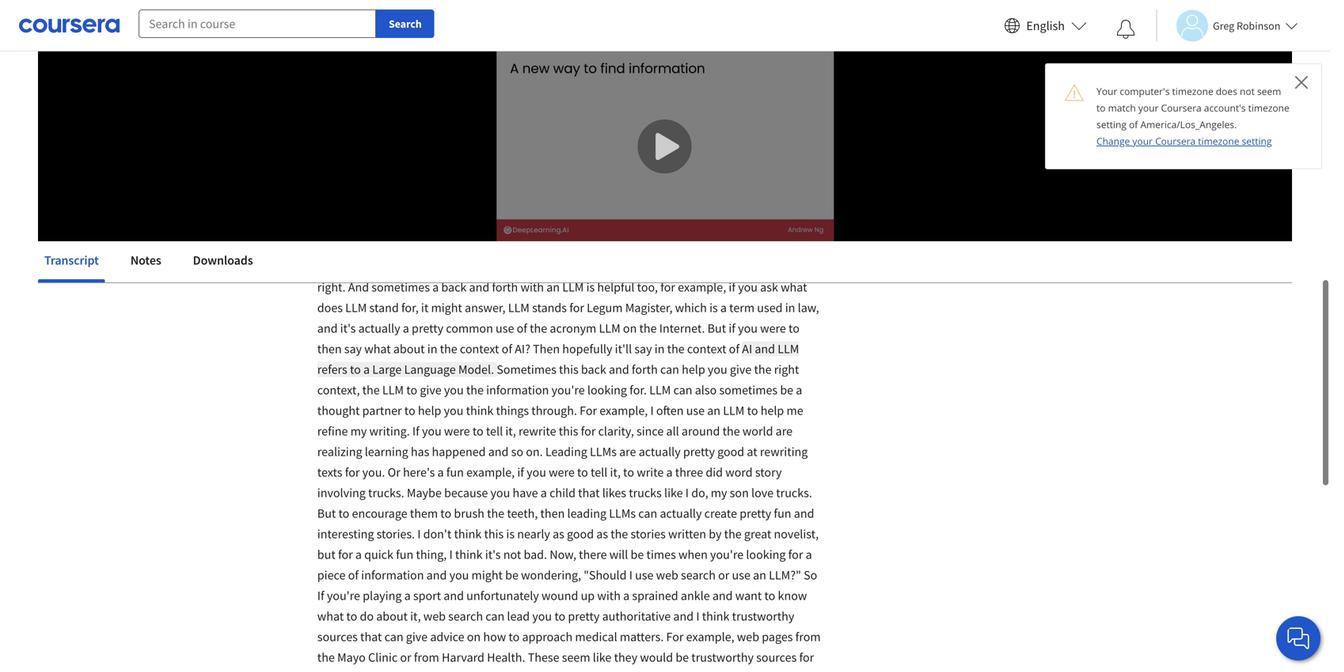 Task type: locate. For each thing, give the bounding box(es) containing it.
1 vertical spatial sometimes
[[719, 382, 778, 398]]

fun down happened
[[446, 465, 464, 481]]

but
[[708, 321, 726, 337], [317, 506, 336, 522]]

1 vertical spatial not
[[720, 135, 738, 151]]

timezone right account's
[[1248, 101, 1290, 114]]

that up giving
[[467, 156, 488, 172]]

1 horizontal spatial in
[[655, 341, 665, 357]]

1 horizontal spatial help
[[682, 362, 705, 378]]

and inside the microsoft bing and quite a few others also work well. let's take a look at how people are using these llm applications.
[[604, 115, 624, 131]]

of up ai?
[[517, 321, 527, 337]]

quick
[[364, 547, 393, 563]]

timezone mismatch warning modal dialog
[[1045, 63, 1322, 169]]

0 vertical spatial if
[[729, 280, 736, 295]]

giving
[[456, 177, 488, 192]]

say what about in the context of ai? button
[[344, 341, 533, 357]]

you inside a piece of information and you might be wondering,
[[449, 568, 469, 584]]

for
[[580, 403, 597, 419], [666, 630, 684, 645]]

to inside advice on how to approach medical matters. for example, web pages from the mayo clinic or from harvard health. these seem like they would be trustworthy sources
[[509, 630, 520, 645]]

we call this hallucination.. button
[[457, 218, 598, 234]]

what up the large
[[364, 341, 391, 357]]

sport
[[413, 588, 441, 604]]

this inside i don't think this is nearly as good as the stories written by the great novelist, but for a quick fun thing, i think it's not bad. now, there will be times when you're looking for
[[484, 527, 504, 542]]

on up harvard
[[467, 630, 481, 645]]

1 trucks. from the left
[[368, 485, 404, 501]]

if inside but if you were to then
[[729, 321, 736, 337]]

the up partner
[[362, 382, 380, 398]]

ankle
[[681, 588, 710, 604]]

1 vertical spatial looking
[[746, 547, 786, 563]]

1 horizontal spatial seem
[[1257, 85, 1281, 98]]

up
[[581, 588, 595, 604]]

help me refine my writing. button
[[317, 403, 804, 439]]

2 horizontal spatial help
[[761, 403, 784, 419]]

it's down i don't think this is nearly as good button at the left
[[485, 547, 501, 563]]

when inside the for when and how they could be useful to you.
[[685, 156, 714, 172]]

it's inside i don't think this is nearly as good as the stories written by the great novelist, but for a quick fun thing, i think it's not bad. now, there will be times when you're looking for
[[485, 547, 501, 563]]

will up llms are giving a new way to find information.
[[513, 156, 532, 172]]

chatgpt is the best known one and google's bard,
[[317, 94, 816, 131]]

help up llm can also sometimes be button
[[682, 362, 705, 378]]

0 vertical spatial tell
[[486, 424, 503, 439]]

don't
[[423, 527, 452, 542]]

context up model.
[[460, 341, 499, 357]]

really
[[643, 218, 672, 234]]

sometimes
[[497, 362, 557, 378]]

1 horizontal spatial sources
[[756, 650, 797, 666]]

0 horizontal spatial them
[[349, 156, 377, 172]]

web down the times
[[656, 568, 679, 584]]

2 vertical spatial with
[[597, 588, 621, 604]]

it inside it might answer, llm stands for legum magister, which is a term used in law, and it's actually a pretty common use of the acronym llm on the internet.
[[421, 300, 429, 316]]

check
[[570, 238, 601, 254]]

tell up likes
[[591, 465, 608, 481]]

few up whether
[[665, 115, 684, 131]]

were inside if you were to tell it, rewrite this for clarity, since all around the world are realizing learning has happened and so on. leading llms are actually pretty good
[[444, 424, 470, 439]]

useful down call
[[481, 238, 514, 254]]

fun up novelist,
[[774, 506, 792, 522]]

new down applications.
[[612, 156, 634, 172]]

encourage
[[352, 506, 407, 522]]

1 horizontal spatial it
[[430, 238, 438, 254]]

right inside getting the right answer the question,
[[789, 218, 814, 234]]

model.
[[458, 362, 494, 378]]

0 vertical spatial using
[[502, 135, 530, 151]]

i right thing,
[[449, 547, 453, 563]]

then inside maybe because you have a child that likes trucks like i do, my son love trucks. but to encourage them to brush the teeth, then leading llms can actually
[[540, 506, 565, 522]]

were up happened
[[444, 424, 470, 439]]

0 horizontal spatial will
[[513, 156, 532, 172]]

use
[[496, 321, 514, 337], [686, 403, 705, 419], [635, 568, 654, 584], [732, 568, 751, 584]]

ai?
[[515, 341, 530, 357]]

search
[[389, 17, 422, 31]]

web inside advice on how to approach medical matters. for example, web pages from the mayo clinic or from harvard health. these seem like they would be trustworthy sources
[[737, 630, 759, 645]]

right inside help you give the right context,
[[774, 362, 799, 378]]

i
[[431, 156, 434, 172], [650, 403, 654, 419], [686, 485, 689, 501], [417, 527, 421, 542], [449, 547, 453, 563], [629, 568, 633, 584], [696, 609, 700, 625]]

search up ankle
[[681, 568, 716, 584]]

downloads
[[193, 253, 253, 268]]

trustworthy
[[732, 609, 795, 625], [692, 650, 754, 666]]

is right chatgpt
[[807, 94, 816, 110]]

there
[[579, 547, 607, 563]]

call
[[476, 218, 494, 234]]

a inside maybe because you have a child that likes trucks like i do, my son love trucks. but to encourage them to brush the teeth, then leading llms can actually
[[541, 485, 547, 501]]

0 horizontal spatial useful
[[333, 177, 366, 192]]

0 horizontal spatial tell
[[486, 424, 503, 439]]

does down 'right.'
[[317, 300, 343, 316]]

it for it may give a response like that.
[[459, 197, 466, 213]]

example, down capitals
[[678, 280, 726, 295]]

1 horizontal spatial few
[[665, 115, 684, 131]]

0 vertical spatial might
[[431, 300, 462, 316]]

them down maybe
[[410, 506, 438, 522]]

or
[[388, 465, 401, 481]]

with down "should
[[597, 588, 621, 604]]

stories.
[[377, 527, 415, 542]]

chatgpt is the best known one and google's bard, button
[[317, 94, 816, 131]]

0 horizontal spatial but
[[317, 506, 336, 522]]

create
[[704, 506, 737, 522]]

be down let's
[[317, 177, 331, 192]]

actually inside if you were to tell it, rewrite this for clarity, since all around the world are realizing learning has happened and so on. leading llms are actually pretty good
[[639, 444, 681, 460]]

0 horizontal spatial my
[[350, 424, 367, 439]]

or here's a fun example, button
[[388, 465, 517, 481]]

do,
[[691, 485, 708, 501]]

the left mayo
[[317, 650, 335, 666]]

a left term
[[721, 300, 727, 316]]

them inside maybe because you have a child that likes trucks like i do, my son love trucks. but to encourage them to brush the teeth, then leading llms can actually
[[410, 506, 438, 522]]

1 horizontal spatial it's
[[485, 547, 501, 563]]

web search can lead you to pretty authoritative and i think
[[423, 609, 732, 625]]

trustworthy sources that can give button
[[317, 609, 795, 645]]

and inside a piece of information and you might be wondering,
[[427, 568, 447, 584]]

0 vertical spatial not
[[1240, 85, 1255, 98]]

help me refine my writing.
[[317, 403, 804, 439]]

1 horizontal spatial sometimes
[[719, 382, 778, 398]]

actually inside it might answer, llm stands for legum magister, which is a term used in law, and it's actually a pretty common use of the acronym llm on the internet.
[[358, 321, 400, 337]]

your down computer's
[[1139, 101, 1159, 114]]

search button
[[376, 10, 434, 38]]

2 as from the left
[[597, 527, 608, 542]]

at inside at rewriting texts for you.
[[747, 444, 758, 460]]

back down hopefully
[[581, 362, 606, 378]]

of
[[1129, 118, 1138, 131], [722, 259, 732, 275], [517, 321, 527, 337], [502, 341, 512, 357], [729, 341, 740, 357], [348, 568, 359, 584]]

use up "around"
[[686, 403, 705, 419]]

about inside the and want to know what to do about it,
[[376, 609, 408, 625]]

right up source
[[789, 218, 814, 234]]

example, down ankle
[[686, 630, 735, 645]]

fun down "stories."
[[396, 547, 414, 563]]

from down advice
[[414, 650, 439, 666]]

the down then leading llms can actually button
[[611, 527, 628, 542]]

might up common
[[431, 300, 462, 316]]

trustworthy down 'for example, web pages from' button
[[692, 650, 754, 666]]

leading
[[567, 506, 607, 522]]

for down novelist,
[[788, 547, 803, 563]]

create pretty fun and interesting stories.
[[317, 506, 814, 542]]

were down "used" at the right of the page
[[760, 321, 786, 337]]

to inside ai and llm refers to a large language model.
[[350, 362, 361, 378]]

we
[[457, 218, 473, 234]]

forth up the for.
[[632, 362, 658, 378]]

0 vertical spatial they
[[765, 156, 788, 172]]

help down language on the bottom left
[[418, 403, 441, 419]]

you inside for example, if you ask what does llm stand for,
[[738, 280, 758, 295]]

whether or not you're already using them regularly,
[[317, 135, 816, 172]]

1 horizontal spatial quite
[[626, 115, 654, 131]]

refine
[[317, 424, 348, 439]]

1 horizontal spatial forth
[[632, 362, 658, 378]]

for down whether
[[667, 156, 682, 172]]

0 vertical spatial information
[[486, 382, 549, 398]]

i hope that this will give you some new ideas
[[431, 156, 667, 172]]

llms down likes
[[609, 506, 636, 522]]

is left nearly
[[506, 527, 515, 542]]

warning image
[[1065, 83, 1084, 102]]

wound up with a sprained ankle
[[542, 588, 713, 604]]

2 horizontal spatial how
[[739, 156, 762, 172]]

0 horizontal spatial good
[[567, 527, 594, 542]]

change
[[1097, 135, 1130, 148]]

of inside a piece of information and you might be wondering,
[[348, 568, 359, 584]]

three up do,
[[675, 465, 703, 481]]

great
[[744, 527, 772, 542]]

want
[[735, 588, 762, 604]]

context
[[460, 341, 499, 357], [687, 341, 727, 357]]

timezone up america/los_angeles. at the right of page
[[1172, 85, 1214, 98]]

quite up applications.
[[626, 115, 654, 131]]

you're inside so if you're playing a sport and unfortunately
[[327, 588, 360, 604]]

"should i use web search or use an llm?" button
[[584, 568, 804, 584]]

0 vertical spatial but
[[708, 321, 726, 337]]

play image
[[50, 235, 66, 248]]

for example, i often use an llm to button
[[580, 403, 761, 419]]

0 vertical spatial when
[[685, 156, 714, 172]]

how down one on the top
[[418, 135, 440, 151]]

tell inside if you were to tell it, rewrite this for clarity, since all around the world are realizing learning has happened and so on. leading llms are actually pretty good
[[486, 424, 503, 439]]

good inside i don't think this is nearly as good as the stories written by the great novelist, but for a quick fun thing, i think it's not bad. now, there will be times when you're looking for
[[567, 527, 594, 542]]

if down the that.
[[598, 218, 605, 234]]

you're inside whether or not you're already using them regularly,
[[741, 135, 774, 151]]

1 horizontal spatial setting
[[1242, 135, 1272, 148]]

0 vertical spatial back
[[441, 280, 467, 295]]

for inside the for when and how they could be useful to you.
[[667, 156, 682, 172]]

1 horizontal spatial context
[[687, 341, 727, 357]]

but down involving on the bottom of page
[[317, 506, 336, 522]]

might inside a piece of information and you might be wondering,
[[472, 568, 503, 584]]

0 vertical spatial timezone
[[1172, 85, 1214, 98]]

a three did word story involving trucks.
[[317, 465, 782, 501]]

1 vertical spatial like
[[664, 485, 683, 501]]

on right relying
[[713, 218, 727, 234]]

these
[[528, 650, 559, 666]]

actually up written
[[660, 506, 702, 522]]

it, inside the and want to know what to do about it,
[[410, 609, 421, 625]]

how down web search can lead you button
[[483, 630, 506, 645]]

0 minutes 0 seconds element
[[113, 234, 135, 249]]

legum
[[587, 300, 623, 316]]

authoritative inside with an authoritative source before counting on it.
[[706, 238, 775, 254]]

the inside chatgpt is the best known one and google's bard,
[[317, 115, 335, 131]]

0 vertical spatial trustworthy
[[732, 609, 795, 625]]

at inside the microsoft bing and quite a few others also work well. let's take a look at how people are using these llm applications.
[[405, 135, 415, 151]]

0 vertical spatial few
[[409, 94, 428, 110]]

1 horizontal spatial authoritative
[[706, 238, 775, 254]]

llms
[[407, 177, 434, 192], [590, 444, 617, 460], [609, 506, 636, 522]]

and inside ai and llm refers to a large language model.
[[755, 341, 775, 357]]

does up account's
[[1216, 85, 1238, 98]]

0 horizontal spatial new
[[499, 177, 521, 192]]

llms inside maybe because you have a child that likes trucks like i do, my son love trucks. but to encourage them to brush the teeth, then leading llms can actually
[[609, 506, 636, 522]]

0 horizontal spatial looking
[[587, 382, 627, 398]]

1 vertical spatial that
[[578, 485, 600, 501]]

this
[[491, 156, 510, 172], [497, 218, 516, 234], [559, 362, 579, 378], [559, 424, 578, 439], [484, 527, 504, 542]]

does inside for example, if you ask what does llm stand for,
[[317, 300, 343, 316]]

looking down great
[[746, 547, 786, 563]]

coursera image
[[19, 13, 120, 38]]

1 horizontal spatial might
[[472, 568, 503, 584]]

1 horizontal spatial new
[[612, 156, 634, 172]]

0 vertical spatial good
[[718, 444, 745, 460]]

0 vertical spatial with
[[664, 238, 688, 254]]

2 vertical spatial actually
[[660, 506, 702, 522]]

fun
[[446, 465, 464, 481], [774, 506, 792, 522], [396, 547, 414, 563]]

0 vertical spatial then
[[317, 341, 342, 357]]

seem inside advice on how to approach medical matters. for example, web pages from the mayo clinic or from harvard health. these seem like they would be trustworthy sources
[[562, 650, 590, 666]]

1 vertical spatial useful
[[481, 238, 514, 254]]

1 horizontal spatial does
[[1216, 85, 1238, 98]]

actually inside maybe because you have a child that likes trucks like i do, my son love trucks. but to encourage them to brush the teeth, then leading llms can actually
[[660, 506, 702, 522]]

that inside trustworthy sources that can give
[[360, 630, 382, 645]]

0 vertical spatial authoritative
[[706, 238, 775, 254]]

2 vertical spatial it,
[[410, 609, 421, 625]]

2 say from the left
[[635, 341, 652, 357]]

/
[[142, 234, 146, 249]]

0 vertical spatial from
[[796, 630, 821, 645]]

pretty inside it might answer, llm stands for legum magister, which is a term used in law, and it's actually a pretty common use of the acronym llm on the internet.
[[412, 321, 444, 337]]

you. left or
[[362, 465, 385, 481]]

for example, if you ask what does llm stand for,
[[317, 280, 807, 316]]

they inside advice on how to approach medical matters. for example, web pages from the mayo clinic or from harvard health. these seem like they would be trustworthy sources
[[614, 650, 638, 666]]

2 trucks. from the left
[[776, 485, 812, 501]]

through.
[[532, 403, 577, 419]]

2 vertical spatial that
[[360, 630, 382, 645]]

good up word
[[718, 444, 745, 460]]

1 vertical spatial seem
[[562, 650, 590, 666]]

1 vertical spatial at
[[747, 444, 758, 460]]

you. inside at rewriting texts for you.
[[362, 465, 385, 481]]

for inside for example, if you ask what does llm stand for,
[[661, 280, 675, 295]]

1 vertical spatial how
[[739, 156, 762, 172]]

a up me
[[796, 382, 802, 398]]

1 horizontal spatial if
[[412, 424, 419, 439]]

thought
[[317, 403, 360, 419]]

to inside "a thought partner to help you think things through."
[[404, 403, 415, 419]]

0 vertical spatial forth
[[492, 280, 518, 295]]

help
[[682, 362, 705, 378], [418, 403, 441, 419], [761, 403, 784, 419]]

like inside maybe because you have a child that likes trucks like i do, my son love trucks. but to encourage them to brush the teeth, then leading llms can actually
[[664, 485, 683, 501]]

1 horizontal spatial how
[[483, 630, 506, 645]]

if up term
[[729, 280, 736, 295]]

if inside for example, if you ask what does llm stand for,
[[729, 280, 736, 295]]

be down stories
[[631, 547, 644, 563]]

0 horizontal spatial at
[[405, 135, 415, 151]]

trucks. right love
[[776, 485, 812, 501]]

using
[[502, 135, 530, 151], [317, 156, 346, 172]]

0 vertical spatial actually
[[358, 321, 400, 337]]

1 horizontal spatial using
[[502, 135, 530, 151]]

1 vertical spatial few
[[665, 115, 684, 131]]

0 horizontal spatial few
[[409, 94, 428, 110]]

for down advice on how to approach medical matters. button
[[317, 650, 814, 671]]

three inside a three did word story involving trucks.
[[675, 465, 703, 481]]

and inside it might answer, llm stands for legum magister, which is a term used in law, and it's actually a pretty common use of the acronym llm on the internet.
[[317, 321, 338, 337]]

to pretty authoritative and i think button
[[555, 609, 732, 625]]

0 horizontal spatial from
[[414, 650, 439, 666]]

a left sport
[[404, 588, 411, 604]]

1 horizontal spatial it,
[[505, 424, 516, 439]]

since all around the world are button
[[637, 424, 793, 439]]

1 vertical spatial may
[[440, 238, 463, 254]]

also inside the microsoft bing and quite a few others also work well. let's take a look at how people are using these llm applications.
[[723, 115, 745, 131]]

1 horizontal spatial but
[[708, 321, 726, 337]]

capitals
[[678, 259, 719, 275]]

you're inside i don't think this is nearly as good as the stories written by the great novelist, but for a quick fun thing, i think it's not bad. now, there will be times when you're looking for
[[710, 547, 744, 563]]

0 horizontal spatial trucks.
[[368, 485, 404, 501]]

in down internet.
[[655, 341, 665, 357]]

1 horizontal spatial information
[[486, 382, 549, 398]]

good inside if you were to tell it, rewrite this for clarity, since all around the world are realizing learning has happened and so on. leading llms are actually pretty good
[[718, 444, 745, 460]]

to inside the for when and how they could be useful to you.
[[368, 177, 379, 192]]

show notifications image
[[1117, 20, 1136, 39]]

you. down regularly, at the top left of page
[[382, 177, 404, 192]]

it may give a response like that.
[[459, 197, 627, 213]]

might
[[431, 300, 462, 316], [472, 568, 503, 584]]

1 vertical spatial about
[[376, 609, 408, 625]]

give up the mayo clinic or from harvard health. 'button'
[[406, 630, 428, 645]]

if inside if you were to tell it, rewrite this for clarity, since all around the world are realizing learning has happened and so on. leading llms are actually pretty good
[[412, 424, 419, 439]]

0 vertical spatial useful
[[333, 177, 366, 192]]

will inside i don't think this is nearly as good as the stories written by the great novelist, but for a quick fun thing, i think it's not bad. now, there will be times when you're looking for
[[610, 547, 628, 563]]

to
[[1097, 101, 1106, 114], [368, 177, 379, 192], [548, 177, 559, 192], [516, 238, 527, 254], [789, 321, 800, 337], [350, 362, 361, 378], [406, 382, 417, 398], [404, 403, 415, 419], [747, 403, 758, 419], [473, 424, 484, 439], [577, 465, 588, 481], [623, 465, 634, 481], [339, 506, 350, 522], [441, 506, 451, 522], [765, 588, 776, 604], [346, 609, 357, 625], [555, 609, 566, 625], [509, 630, 520, 645]]

2 horizontal spatial that
[[578, 485, 600, 501]]

1 vertical spatial from
[[414, 650, 439, 666]]

if
[[598, 218, 605, 234], [412, 424, 419, 439], [317, 588, 324, 604]]

for,
[[401, 300, 419, 316]]

america/los_angeles.
[[1141, 118, 1237, 131]]

2 vertical spatial were
[[549, 465, 575, 481]]

term
[[729, 300, 755, 316]]

new left way
[[499, 177, 521, 192]]

say right it'll
[[635, 341, 652, 357]]

when up ""should i use web search or use an llm?""
[[679, 547, 708, 563]]

1 horizontal spatial looking
[[746, 547, 786, 563]]

think left things
[[466, 403, 494, 419]]

can up stories
[[638, 506, 657, 522]]

south
[[735, 259, 767, 275]]

help you give the right context, button
[[317, 362, 799, 398]]

there are quite a few web interfaces button
[[317, 94, 510, 110]]

can inside trustworthy sources that can give
[[385, 630, 404, 645]]

1 answer from the left
[[317, 238, 356, 254]]

0 horizontal spatial also
[[695, 382, 717, 398]]

using down let's
[[317, 156, 346, 172]]

"should
[[584, 568, 627, 584]]

the inside if you were to tell it, rewrite this for clarity, since all around the world are realizing learning has happened and so on. leading llms are actually pretty good
[[723, 424, 740, 439]]

and right one on the top
[[424, 115, 444, 131]]

give down language on the bottom left
[[420, 382, 442, 398]]

few
[[409, 94, 428, 110], [665, 115, 684, 131]]

help inside "a thought partner to help you think things through."
[[418, 403, 441, 419]]

that down do
[[360, 630, 382, 645]]

they down matters.
[[614, 650, 638, 666]]

0 horizontal spatial say
[[344, 341, 362, 357]]

1 vertical spatial when
[[679, 547, 708, 563]]

these
[[533, 135, 562, 151]]

not inside whether or not you're already using them regularly,
[[720, 135, 738, 151]]

and inside chatgpt is the best known one and google's bard,
[[424, 115, 444, 131]]

1 vertical spatial search
[[448, 609, 483, 625]]

0 vertical spatial for
[[580, 403, 597, 419]]

mute image
[[75, 234, 96, 249]]

will up "should
[[610, 547, 628, 563]]

my right the 'refine'
[[350, 424, 367, 439]]

a inside ai and llm refers to a large language model.
[[363, 362, 370, 378]]

0 vertical spatial three
[[648, 259, 676, 275]]

0 horizontal spatial information
[[361, 568, 424, 584]]

1 vertical spatial trustworthy
[[692, 650, 754, 666]]

the capital or three capitals of south africa right.
[[317, 259, 799, 295]]

i left do,
[[686, 485, 689, 501]]

of inside it might answer, llm stands for legum magister, which is a term used in law, and it's actually a pretty common use of the acronym llm on the internet.
[[517, 321, 527, 337]]

that for trustworthy
[[360, 630, 382, 645]]

pretty up great
[[740, 506, 771, 522]]

may for give
[[469, 197, 492, 213]]

for right texts
[[345, 465, 360, 481]]

trustworthy up 'pages'
[[732, 609, 795, 625]]

1 horizontal spatial may
[[469, 197, 492, 213]]

a inside a piece of information and you might be wondering,
[[806, 547, 812, 563]]

1 vertical spatial with
[[521, 280, 544, 295]]

useful down take
[[333, 177, 366, 192]]

what left do
[[317, 609, 344, 625]]

likes
[[602, 485, 626, 501]]

2 horizontal spatial it
[[459, 197, 466, 213]]

trucks
[[629, 485, 662, 501]]

using down bard,
[[502, 135, 530, 151]]

if down term
[[729, 321, 736, 337]]

2 answer from the left
[[623, 238, 662, 254]]

context,
[[317, 382, 360, 398]]

related lecture content tabs tab list
[[38, 242, 1292, 283]]

0 horizontal spatial help
[[418, 403, 441, 419]]

llms inside if you were to tell it, rewrite this for clarity, since all around the world are realizing learning has happened and so on. leading llms are actually pretty good
[[590, 444, 617, 460]]

word
[[726, 465, 753, 481]]

the up i don't think this is nearly as good button at the left
[[487, 506, 505, 522]]

1 horizontal spatial fun
[[446, 465, 464, 481]]

do
[[360, 609, 374, 625]]

0 vertical spatial at
[[405, 135, 415, 151]]

trucks. inside a three did word story involving trucks.
[[368, 485, 404, 501]]

help for writing.
[[761, 403, 784, 419]]

are inside the microsoft bing and quite a few others also work well. let's take a look at how people are using these llm applications.
[[482, 135, 499, 151]]

trustworthy inside trustworthy sources that can give
[[732, 609, 795, 625]]



Task type: vqa. For each thing, say whether or not it's contained in the screenshot.
top "them"
yes



Task type: describe. For each thing, give the bounding box(es) containing it.
Search in course text field
[[139, 10, 376, 38]]

it, inside if you were to tell it, rewrite this for clarity, since all around the world are realizing learning has happened and so on. leading llms are actually pretty good
[[505, 424, 516, 439]]

but inside maybe because you have a child that likes trucks like i do, my son love trucks. but to encourage them to brush the teeth, then leading llms can actually
[[317, 506, 336, 522]]

notes
[[130, 253, 161, 268]]

greg robinson
[[1213, 19, 1281, 33]]

let's
[[317, 135, 342, 151]]

the down internet.
[[667, 341, 685, 357]]

web up google's
[[430, 94, 453, 110]]

2 context from the left
[[687, 341, 727, 357]]

for when and how they could be useful to you. button
[[317, 156, 820, 192]]

using inside whether or not you're already using them regularly,
[[317, 156, 346, 172]]

2 horizontal spatial if
[[598, 218, 605, 234]]

a inside i don't think this is nearly as good as the stories written by the great novelist, but for a quick fun thing, i think it's not bad. now, there will be times when you're looking for
[[355, 547, 362, 563]]

three inside the capital or three capitals of south africa right.
[[648, 259, 676, 275]]

microsoft bing and quite a few others also work well. let's take a look at how people are using these llm applications.
[[317, 115, 802, 151]]

i up wound up with a sprained ankle button at the bottom
[[629, 568, 633, 584]]

0 horizontal spatial forth
[[492, 280, 518, 295]]

1 context from the left
[[460, 341, 499, 357]]

what inside for example, if you ask what does llm stand for,
[[781, 280, 807, 295]]

you inside but if you were to then
[[738, 321, 758, 337]]

a right take
[[370, 135, 376, 151]]

how inside the for when and how they could be useful to you.
[[739, 156, 762, 172]]

it's inside it might answer, llm stands for legum magister, which is a term used in law, and it's actually a pretty common use of the acronym llm on the internet.
[[340, 321, 356, 337]]

were inside but if you were to then
[[760, 321, 786, 337]]

i left the hope
[[431, 156, 434, 172]]

answer inside getting the right answer the question,
[[317, 238, 356, 254]]

it'll
[[615, 341, 632, 357]]

to inside the your computer's timezone does not seem to match your coursera account's timezone setting of america/los_angeles. change your coursera timezone setting
[[1097, 101, 1106, 114]]

be up me
[[780, 382, 794, 398]]

are up best
[[350, 94, 367, 110]]

of inside the capital or three capitals of south africa right.
[[722, 259, 732, 275]]

using inside the microsoft bing and quite a few others also work well. let's take a look at how people are using these llm applications.
[[502, 135, 530, 151]]

is inside i don't think this is nearly as good as the stories written by the great novelist, but for a quick fun thing, i think it's not bad. now, there will be times when you're looking for
[[506, 527, 515, 542]]

it may be useful to double check the answer
[[430, 238, 664, 254]]

may for be
[[440, 238, 463, 254]]

1 vertical spatial forth
[[632, 362, 658, 378]]

0 vertical spatial new
[[612, 156, 634, 172]]

since
[[637, 424, 664, 439]]

the down magister,
[[639, 321, 657, 337]]

give inside trustworthy sources that can give
[[406, 630, 428, 645]]

others
[[687, 115, 721, 131]]

for example, web pages from button
[[666, 630, 821, 645]]

example, up because
[[466, 465, 515, 481]]

can down then hopefully it'll say in the context of button
[[660, 362, 679, 378]]

0 vertical spatial your
[[1139, 101, 1159, 114]]

already
[[777, 135, 816, 151]]

llm inside ai and llm refers to a large language model.
[[778, 341, 799, 357]]

1 vertical spatial your
[[1133, 135, 1153, 148]]

on inside with an authoritative source before counting on it.
[[404, 259, 417, 275]]

not inside i don't think this is nearly as good as the stories written by the great novelist, but for a quick fun thing, i think it's not bad. now, there will be times when you're looking for
[[503, 547, 521, 563]]

i left don't
[[417, 527, 421, 542]]

0 horizontal spatial setting
[[1097, 118, 1127, 131]]

it for it may be useful to double check the answer
[[430, 238, 438, 254]]

pretty down up
[[568, 609, 600, 625]]

fun inside i don't think this is nearly as good as the stories written by the great novelist, but for a quick fun thing, i think it's not bad. now, there will be times when you're looking for
[[396, 547, 414, 563]]

be inside advice on how to approach medical matters. for example, web pages from the mayo clinic or from harvard health. these seem like they would be trustworthy sources
[[676, 650, 689, 666]]

that.
[[599, 197, 624, 213]]

0 vertical spatial looking
[[587, 382, 627, 398]]

give up call
[[494, 197, 516, 213]]

use up want
[[732, 568, 751, 584]]

a piece of information and you might be wondering, button
[[317, 547, 812, 584]]

but for a quick fun thing, i think it's not bad. button
[[317, 547, 550, 563]]

ask
[[760, 280, 778, 295]]

the up "say what about in the context of ai? then hopefully it'll say in the context of"
[[530, 321, 547, 337]]

it might answer, llm stands for legum magister, which is a term used in law, and it's actually a pretty common use of the acronym llm on the internet.
[[317, 300, 819, 337]]

match
[[1108, 101, 1136, 114]]

interesting
[[317, 527, 374, 542]]

1 horizontal spatial from
[[796, 630, 821, 645]]

use up sprained
[[635, 568, 654, 584]]

i left often on the bottom
[[650, 403, 654, 419]]

0 horizontal spatial authoritative
[[602, 609, 671, 625]]

around
[[682, 424, 720, 439]]

a up we call this hallucination.. button
[[518, 197, 525, 213]]

4 minutes 46 seconds element
[[152, 234, 174, 249]]

0 vertical spatial will
[[513, 156, 532, 172]]

i inside maybe because you have a child that likes trucks like i do, my son love trucks. but to encourage them to brush the teeth, then leading llms can actually
[[686, 485, 689, 501]]

think inside "a thought partner to help you think things through."
[[466, 403, 494, 419]]

it might answer, button
[[421, 300, 508, 316]]

and down it'll
[[609, 362, 629, 378]]

think down ankle
[[702, 609, 730, 625]]

the up language on the bottom left
[[440, 341, 457, 357]]

trucks. inside maybe because you have a child that likes trucks like i do, my son love trucks. but to encourage them to brush the teeth, then leading llms can actually
[[776, 485, 812, 501]]

1 vertical spatial coursera
[[1155, 135, 1196, 148]]

an inside with an authoritative source before counting on it.
[[690, 238, 703, 254]]

example, inside for example, if you ask what does llm stand for,
[[678, 280, 726, 295]]

the up source
[[769, 218, 787, 234]]

0 horizontal spatial in
[[427, 341, 437, 357]]

0 vertical spatial search
[[681, 568, 716, 584]]

how inside the microsoft bing and quite a few others also work well. let's take a look at how people are using these llm applications.
[[418, 135, 440, 151]]

the up counting
[[358, 238, 376, 254]]

trustworthy sources that can give
[[317, 609, 795, 645]]

1 horizontal spatial were
[[549, 465, 575, 481]]

i hope that this will give you some new ideas button
[[431, 156, 667, 172]]

example, inside advice on how to approach medical matters. for example, web pages from the mayo clinic or from harvard health. these seem like they would be trustworthy sources
[[686, 630, 735, 645]]

a right the here's
[[438, 465, 444, 481]]

the inside advice on how to approach medical matters. for example, web pages from the mayo clinic or from harvard health. these seem like they would be trustworthy sources
[[317, 650, 335, 666]]

double
[[530, 238, 567, 254]]

approach
[[522, 630, 573, 645]]

an up want
[[753, 568, 766, 584]]

them inside whether or not you're already using them regularly,
[[349, 156, 377, 172]]

might inside it might answer, llm stands for legum magister, which is a term used in law, and it's actually a pretty common use of the acronym llm on the internet.
[[431, 300, 462, 316]]

of left ai?
[[502, 341, 512, 357]]

1 say from the left
[[344, 341, 362, 357]]

and sometimes a back and button
[[348, 280, 492, 295]]

can up for example, i often use an llm to button
[[674, 382, 693, 398]]

written
[[668, 527, 706, 542]]

write
[[637, 465, 664, 481]]

the down model.
[[466, 382, 484, 398]]

a right giving
[[490, 177, 496, 192]]

with an authoritative source before counting on it.
[[317, 238, 812, 275]]

you inside help you give the right context,
[[708, 362, 728, 378]]

0 horizontal spatial for
[[580, 403, 597, 419]]

child
[[550, 485, 576, 501]]

using these llm applications. button
[[502, 135, 659, 151]]

or inside the capital or three capitals of south africa right.
[[634, 259, 645, 275]]

for inside advice on how to approach medical matters. for example, web pages from the mayo clinic or from harvard health. these seem like they would be trustworthy sources
[[666, 630, 684, 645]]

sprained
[[632, 588, 678, 604]]

1 vertical spatial it,
[[610, 465, 621, 481]]

help for right
[[682, 362, 705, 378]]

are up rewriting
[[776, 424, 793, 439]]

say what about in the context of ai? then hopefully it'll say in the context of
[[344, 341, 742, 357]]

are down clarity,
[[619, 444, 636, 460]]

does inside the your computer's timezone does not seem to match your coursera account's timezone setting of america/los_angeles. change your coursera timezone setting
[[1216, 85, 1238, 98]]

if inside so if you're playing a sport and unfortunately
[[317, 588, 324, 604]]

think right thing,
[[455, 547, 483, 563]]

0 vertical spatial sometimes
[[372, 280, 430, 295]]

1 vertical spatial timezone
[[1248, 101, 1290, 114]]

hopefully
[[562, 341, 612, 357]]

1 vertical spatial setting
[[1242, 135, 1272, 148]]

and inside the for when and how they could be useful to you.
[[717, 156, 737, 172]]

so
[[511, 444, 523, 460]]

0 horizontal spatial search
[[448, 609, 483, 625]]

if you were to tell it, rewrite this for clarity, since all around the world are realizing learning has happened and so on. leading llms are actually pretty good
[[317, 424, 793, 460]]

for right the but
[[338, 547, 353, 563]]

know
[[778, 588, 807, 604]]

1 horizontal spatial what
[[364, 341, 391, 357]]

english
[[1027, 18, 1065, 34]]

writing.
[[369, 424, 410, 439]]

an up the stands
[[547, 280, 560, 295]]

is inside chatgpt is the best known one and google's bard,
[[807, 94, 816, 110]]

a up one on the top
[[400, 94, 406, 110]]

0 vertical spatial llms
[[407, 177, 434, 192]]

my inside help me refine my writing.
[[350, 424, 367, 439]]

applications.
[[588, 135, 657, 151]]

i don't think this is nearly as good as the stories written by the great novelist, but for a quick fun thing, i think it's not bad. now, there will be times when you're looking for
[[317, 527, 819, 563]]

of inside the your computer's timezone does not seem to match your coursera account's timezone setting of america/los_angeles. change your coursera timezone setting
[[1129, 118, 1138, 131]]

give down these
[[534, 156, 556, 172]]

full screen image
[[1266, 234, 1287, 249]]

people
[[443, 135, 480, 151]]

few inside the microsoft bing and quite a few others also work well. let's take a look at how people are using these llm applications.
[[665, 115, 684, 131]]

1 as from the left
[[553, 527, 564, 542]]

0 horizontal spatial back
[[441, 280, 467, 295]]

and inside the and want to know what to do about it,
[[713, 588, 733, 604]]

playing
[[363, 588, 402, 604]]

pretty inside if you were to tell it, rewrite this for clarity, since all around the world are realizing learning has happened and so on. leading llms are actually pretty good
[[683, 444, 715, 460]]

a thought partner to help you think things through.
[[317, 382, 802, 419]]

the llm to give you the information you're looking for. button
[[362, 382, 649, 398]]

a up it might answer, button
[[432, 280, 439, 295]]

maybe
[[407, 485, 442, 501]]

ideas
[[637, 156, 665, 172]]

think down the brush
[[454, 527, 482, 542]]

information inside a piece of information and you might be wondering,
[[361, 568, 424, 584]]

that for i
[[467, 156, 488, 172]]

be inside the for when and how they could be useful to you.
[[317, 177, 331, 192]]

and inside create pretty fun and interesting stories.
[[794, 506, 814, 522]]

for inside if you were to tell it, rewrite this for clarity, since all around the world are realizing learning has happened and so on. leading llms are actually pretty good
[[581, 424, 596, 439]]

a up whether
[[656, 115, 663, 131]]

create pretty fun and interesting stories. button
[[317, 506, 814, 542]]

advice on how to approach medical matters. for example, web pages from the mayo clinic or from harvard health. these seem like they would be trustworthy sources
[[317, 630, 821, 666]]

answer,
[[465, 300, 506, 316]]

or inside whether or not you're already using them regularly,
[[707, 135, 718, 151]]

to inside if you were to tell it, rewrite this for clarity, since all around the world are realizing learning has happened and so on. leading llms are actually pretty good
[[473, 424, 484, 439]]

find
[[561, 177, 582, 192]]

in inside it might answer, llm stands for legum magister, which is a term used in law, and it's actually a pretty common use of the acronym llm on the internet.
[[785, 300, 795, 316]]

health.
[[487, 650, 525, 666]]

look
[[379, 135, 402, 151]]

work
[[747, 115, 774, 131]]

getting the right answer the question, button
[[317, 218, 814, 254]]

you. inside the for when and how they could be useful to you.
[[382, 177, 404, 192]]

i don't think this is nearly as good button
[[417, 527, 597, 542]]

0 vertical spatial like
[[578, 197, 597, 213]]

of the acronym llm on the internet. button
[[517, 321, 708, 337]]

your
[[1097, 85, 1118, 98]]

language
[[404, 362, 456, 378]]

matters.
[[620, 630, 664, 645]]

are down the hope
[[436, 177, 453, 192]]

0 horizontal spatial quite
[[370, 94, 397, 110]]

trustworthy inside advice on how to approach medical matters. for example, web pages from the mayo clinic or from harvard health. these seem like they would be trustworthy sources
[[692, 650, 754, 666]]

i down ankle
[[696, 609, 700, 625]]

relying
[[675, 218, 711, 234]]

0 vertical spatial coursera
[[1161, 101, 1202, 114]]

example, up clarity,
[[600, 403, 648, 419]]

wound up with a sprained ankle button
[[542, 588, 713, 604]]

like inside advice on how to approach medical matters. for example, web pages from the mayo clinic or from harvard health. these seem like they would be trustworthy sources
[[593, 650, 612, 666]]

chat with us image
[[1286, 626, 1311, 652]]

0 horizontal spatial with
[[521, 280, 544, 295]]

love
[[752, 485, 774, 501]]

learning
[[365, 444, 408, 460]]

fun inside create pretty fun and interesting stories.
[[774, 506, 792, 522]]

or here's a fun example, if you were to tell it, to write
[[388, 465, 666, 481]]

an up since all around the world are button
[[707, 403, 721, 419]]

1 horizontal spatial tell
[[591, 465, 608, 481]]

0 vertical spatial fun
[[446, 465, 464, 481]]

0 vertical spatial about
[[393, 341, 425, 357]]

the up capital
[[603, 238, 621, 254]]

with inside with an authoritative source before counting on it.
[[664, 238, 688, 254]]

a down "for,"
[[403, 321, 409, 337]]

maybe because you have a child that likes trucks like i do, my son love trucks. but to encourage them to brush the teeth, then leading llms can actually
[[317, 485, 812, 522]]

2 vertical spatial timezone
[[1198, 135, 1240, 148]]

getting
[[730, 218, 767, 234]]

of left the ai
[[729, 341, 740, 357]]

1 vertical spatial new
[[499, 177, 521, 192]]

can down 'unfortunately'
[[486, 609, 505, 625]]

be inside i don't think this is nearly as good as the stories written by the great novelist, but for a quick fun thing, i think it's not bad. now, there will be times when you're looking for
[[631, 547, 644, 563]]

help you give the right context,
[[317, 362, 799, 398]]

and inside so if you're playing a sport and unfortunately
[[444, 588, 464, 604]]

web down sport
[[423, 609, 446, 625]]

the right by
[[724, 527, 742, 542]]

with an authoritative source before counting on it. button
[[317, 238, 812, 275]]

and want to know what to do about it, button
[[317, 588, 807, 625]]

is up 'llm stands for legum magister,' button
[[586, 280, 595, 295]]

the inside maybe because you have a child that likes trucks like i do, my son love trucks. but to encourage them to brush the teeth, then leading llms can actually
[[487, 506, 505, 522]]

a up to pretty authoritative and i think 'button'
[[623, 588, 630, 604]]

and it's actually a pretty common use button
[[317, 321, 517, 337]]

question,
[[378, 238, 428, 254]]

0:00 / 4:46
[[113, 234, 174, 249]]

1 vertical spatial also
[[695, 382, 717, 398]]

the inside help you give the right context,
[[754, 362, 772, 378]]

here's
[[403, 465, 435, 481]]

whether or not you're already using them regularly, button
[[317, 135, 816, 172]]

a inside so if you're playing a sport and unfortunately
[[404, 588, 411, 604]]

2 vertical spatial if
[[517, 465, 524, 481]]

pretty inside create pretty fun and interesting stories.
[[740, 506, 771, 522]]

by
[[709, 527, 722, 542]]

1 horizontal spatial with
[[597, 588, 621, 604]]

law,
[[798, 300, 819, 316]]

google's
[[447, 115, 492, 131]]

and down ankle
[[673, 609, 694, 625]]

1 vertical spatial back
[[581, 362, 606, 378]]

not inside the your computer's timezone does not seem to match your coursera account's timezone setting of america/los_angeles. change your coursera timezone setting
[[1240, 85, 1255, 98]]

getting the right answer the question,
[[317, 218, 814, 254]]

the inside the capital or three capitals of south africa right.
[[575, 259, 593, 275]]

to inside but if you were to then
[[789, 321, 800, 337]]

notes button
[[124, 242, 168, 280]]

or down by
[[718, 568, 730, 584]]

sources inside trustworthy sources that can give
[[317, 630, 358, 645]]

my inside maybe because you have a child that likes trucks like i do, my son love trucks. but to encourage them to brush the teeth, then leading llms can actually
[[711, 485, 727, 501]]

for inside at rewriting texts for you.
[[345, 465, 360, 481]]

a thought partner to help you think things through. button
[[317, 382, 802, 419]]

and up answer,
[[469, 280, 490, 295]]

hallucination..
[[519, 218, 595, 234]]

for inside it might answer, llm stands for legum magister, which is a term used in law, and it's actually a pretty common use of the acronym llm on the internet.
[[570, 300, 584, 316]]

be down the we
[[466, 238, 479, 254]]

downloads button
[[187, 242, 259, 280]]

give inside help you give the right context,
[[730, 362, 752, 378]]

seem inside the your computer's timezone does not seem to match your coursera account's timezone setting of america/los_angeles. change your coursera timezone setting
[[1257, 85, 1281, 98]]

response
[[527, 197, 575, 213]]

or inside advice on how to approach medical matters. for example, web pages from the mayo clinic or from harvard health. these seem like they would be trustworthy sources
[[400, 650, 411, 666]]

information.
[[585, 177, 650, 192]]

times
[[647, 547, 676, 563]]

forth with an llm is helpful too, button
[[492, 280, 661, 295]]

sources inside advice on how to approach medical matters. for example, web pages from the mayo clinic or from harvard health. these seem like they would be trustworthy sources
[[756, 650, 797, 666]]



